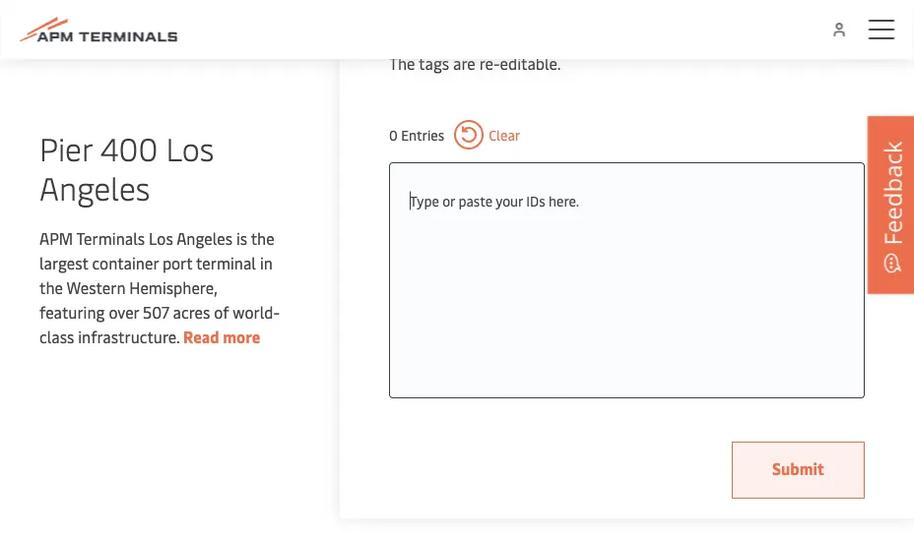 Task type: describe. For each thing, give the bounding box(es) containing it.
over
[[109, 302, 139, 323]]

submit
[[772, 459, 825, 480]]

pier
[[39, 127, 92, 169]]

pier 400 los angeles
[[39, 127, 214, 208]]

please
[[389, 28, 435, 49]]

bill
[[569, 28, 591, 49]]

terminal
[[196, 253, 256, 274]]

0 horizontal spatial the
[[39, 277, 63, 299]]

0
[[389, 126, 398, 144]]

type or paste your ids here.
[[410, 191, 579, 210]]

re-
[[480, 53, 500, 74]]

port
[[162, 253, 193, 274]]

los for terminals
[[149, 228, 173, 249]]

400
[[100, 127, 158, 169]]

0 entries
[[389, 126, 445, 144]]

1 vertical spatial ids
[[527, 191, 546, 210]]

507
[[143, 302, 169, 323]]

class
[[39, 327, 74, 348]]

world-
[[233, 302, 280, 323]]

Type or paste your IDs here text field
[[410, 183, 844, 219]]

apm
[[39, 228, 73, 249]]

tags
[[419, 53, 449, 74]]

(maximum
[[686, 28, 762, 49]]

are
[[453, 53, 476, 74]]

submit button
[[732, 442, 865, 500]]

paste
[[459, 191, 493, 210]]

1 vertical spatial or
[[443, 191, 455, 210]]

hemisphere,
[[129, 277, 217, 299]]

type
[[410, 191, 439, 210]]

the
[[389, 53, 415, 74]]



Task type: vqa. For each thing, say whether or not it's contained in the screenshot.
the top container
yes



Task type: locate. For each thing, give the bounding box(es) containing it.
1 vertical spatial container
[[92, 253, 159, 274]]

here.
[[549, 191, 579, 210]]

container
[[480, 28, 547, 49], [92, 253, 159, 274]]

or right type
[[443, 191, 455, 210]]

feedback button
[[868, 117, 914, 294]]

1 horizontal spatial or
[[551, 28, 565, 49]]

terminals
[[76, 228, 145, 249]]

featuring
[[39, 302, 105, 323]]

1 vertical spatial los
[[149, 228, 173, 249]]

0 horizontal spatial or
[[443, 191, 455, 210]]

ids right your
[[527, 191, 546, 210]]

container inside 'apm terminals los angeles is the largest container port terminal in the western hemisphere, featuring over 507 acres of world- class infrastructure.'
[[92, 253, 159, 274]]

1 horizontal spatial the
[[251, 228, 275, 249]]

los up 'port'
[[149, 228, 173, 249]]

1 horizontal spatial of
[[594, 28, 610, 49]]

largest
[[39, 253, 88, 274]]

read more
[[183, 327, 260, 348]]

container down terminals
[[92, 253, 159, 274]]

the down 'largest'
[[39, 277, 63, 299]]

western
[[67, 277, 126, 299]]

or inside please enter container or bill of lading ids (maximum 50 entries). the tags are re-editable.
[[551, 28, 565, 49]]

in
[[260, 253, 273, 274]]

angeles for terminals
[[177, 228, 233, 249]]

angeles for 400
[[39, 166, 150, 208]]

angeles inside pier 400 los angeles
[[39, 166, 150, 208]]

1 horizontal spatial angeles
[[177, 228, 233, 249]]

read more link
[[183, 327, 260, 348]]

angeles up terminals
[[39, 166, 150, 208]]

angeles
[[39, 166, 150, 208], [177, 228, 233, 249]]

los
[[166, 127, 214, 169], [149, 228, 173, 249]]

container up editable.
[[480, 28, 547, 49]]

clear button
[[454, 120, 521, 150]]

50
[[765, 28, 784, 49]]

angeles inside 'apm terminals los angeles is the largest container port terminal in the western hemisphere, featuring over 507 acres of world- class infrastructure.'
[[177, 228, 233, 249]]

feedback
[[876, 141, 908, 246]]

1 vertical spatial the
[[39, 277, 63, 299]]

your
[[496, 191, 523, 210]]

or
[[551, 28, 565, 49], [443, 191, 455, 210]]

1 horizontal spatial container
[[480, 28, 547, 49]]

1 vertical spatial angeles
[[177, 228, 233, 249]]

enter
[[439, 28, 476, 49]]

los right 400
[[166, 127, 214, 169]]

read
[[183, 327, 219, 348]]

the right is
[[251, 228, 275, 249]]

0 vertical spatial of
[[594, 28, 610, 49]]

ids right "lading"
[[661, 28, 682, 49]]

0 horizontal spatial container
[[92, 253, 159, 274]]

container inside please enter container or bill of lading ids (maximum 50 entries). the tags are re-editable.
[[480, 28, 547, 49]]

0 vertical spatial ids
[[661, 28, 682, 49]]

0 horizontal spatial ids
[[527, 191, 546, 210]]

acres
[[173, 302, 210, 323]]

is
[[236, 228, 247, 249]]

0 vertical spatial the
[[251, 228, 275, 249]]

los inside pier 400 los angeles
[[166, 127, 214, 169]]

of
[[594, 28, 610, 49], [214, 302, 229, 323]]

lading
[[613, 28, 657, 49]]

of up read more
[[214, 302, 229, 323]]

entries
[[401, 126, 445, 144]]

editable.
[[500, 53, 561, 74]]

0 vertical spatial container
[[480, 28, 547, 49]]

0 vertical spatial or
[[551, 28, 565, 49]]

more
[[223, 327, 260, 348]]

clear
[[489, 126, 521, 144]]

1 horizontal spatial ids
[[661, 28, 682, 49]]

the
[[251, 228, 275, 249], [39, 277, 63, 299]]

angeles up "terminal"
[[177, 228, 233, 249]]

entries).
[[788, 28, 846, 49]]

0 vertical spatial angeles
[[39, 166, 150, 208]]

of inside please enter container or bill of lading ids (maximum 50 entries). the tags are re-editable.
[[594, 28, 610, 49]]

0 horizontal spatial angeles
[[39, 166, 150, 208]]

of right bill on the top right
[[594, 28, 610, 49]]

1 vertical spatial of
[[214, 302, 229, 323]]

los inside 'apm terminals los angeles is the largest container port terminal in the western hemisphere, featuring over 507 acres of world- class infrastructure.'
[[149, 228, 173, 249]]

ids inside please enter container or bill of lading ids (maximum 50 entries). the tags are re-editable.
[[661, 28, 682, 49]]

or left bill on the top right
[[551, 28, 565, 49]]

ids
[[661, 28, 682, 49], [527, 191, 546, 210]]

0 vertical spatial los
[[166, 127, 214, 169]]

please enter container or bill of lading ids (maximum 50 entries). the tags are re-editable.
[[389, 28, 846, 74]]

infrastructure.
[[78, 327, 180, 348]]

0 horizontal spatial of
[[214, 302, 229, 323]]

of inside 'apm terminals los angeles is the largest container port terminal in the western hemisphere, featuring over 507 acres of world- class infrastructure.'
[[214, 302, 229, 323]]

apm terminals los angeles is the largest container port terminal in the western hemisphere, featuring over 507 acres of world- class infrastructure.
[[39, 228, 280, 348]]

los for 400
[[166, 127, 214, 169]]



